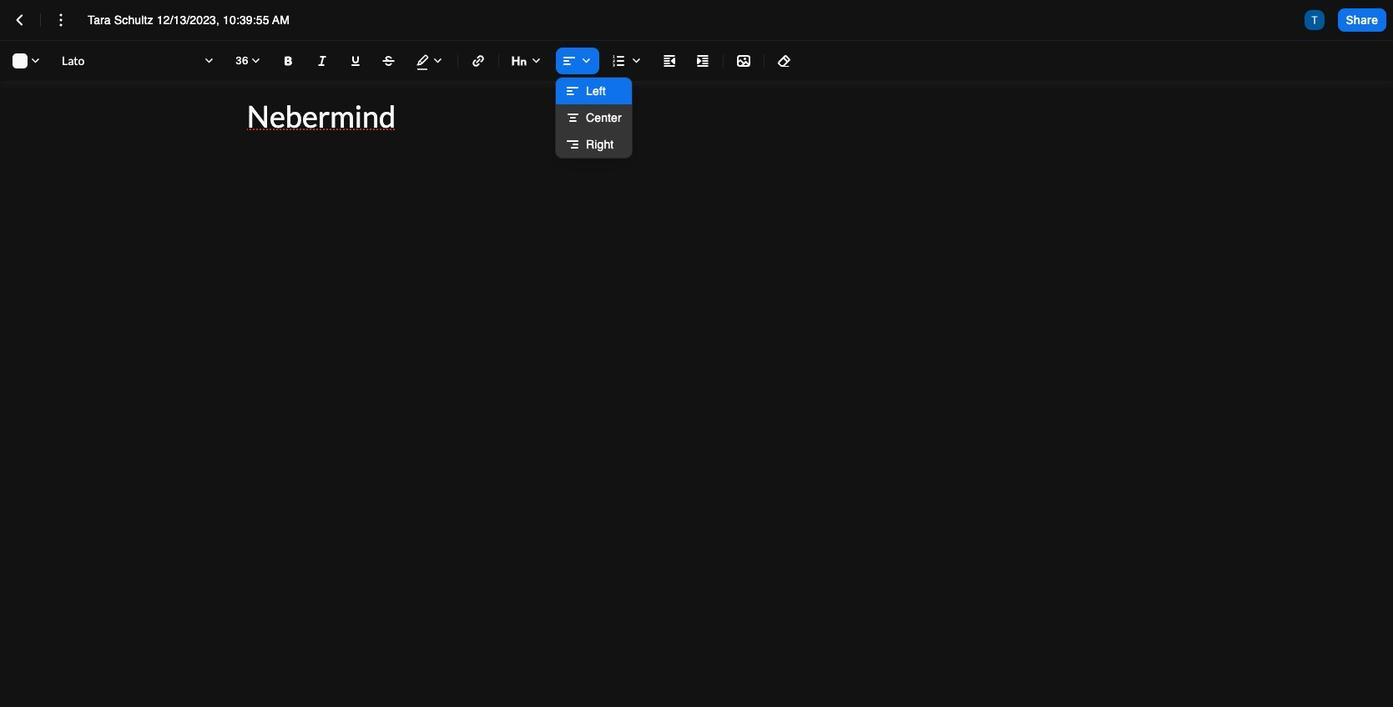 Task type: locate. For each thing, give the bounding box(es) containing it.
lato
[[62, 53, 85, 68]]

bold image
[[279, 51, 299, 71]]

decrease indent image
[[659, 51, 680, 71]]

36
[[235, 54, 248, 67]]

all notes image
[[10, 10, 30, 30]]

share button
[[1338, 8, 1387, 32]]

more image
[[51, 10, 71, 30]]

strikethrough image
[[379, 51, 399, 71]]

clear style image
[[775, 51, 795, 71]]

None text field
[[88, 12, 315, 28]]

insert image image
[[734, 51, 754, 71]]

menu
[[556, 78, 632, 158]]



Task type: vqa. For each thing, say whether or not it's contained in the screenshot.
the Decrease Indent icon
yes



Task type: describe. For each thing, give the bounding box(es) containing it.
left menu item
[[556, 78, 632, 104]]

36 button
[[229, 48, 269, 74]]

share
[[1346, 12, 1378, 27]]

tara schultz image
[[1305, 10, 1325, 30]]

right menu item
[[556, 131, 632, 158]]

right
[[586, 137, 614, 151]]

lato button
[[55, 48, 222, 74]]

left
[[586, 84, 606, 97]]

nebermind
[[247, 98, 396, 134]]

link image
[[468, 51, 488, 71]]

increase indent image
[[693, 51, 713, 71]]

center menu item
[[556, 104, 632, 131]]

menu containing left
[[556, 78, 632, 158]]

italic image
[[312, 51, 332, 71]]

underline image
[[346, 51, 366, 71]]

center
[[586, 111, 622, 124]]



